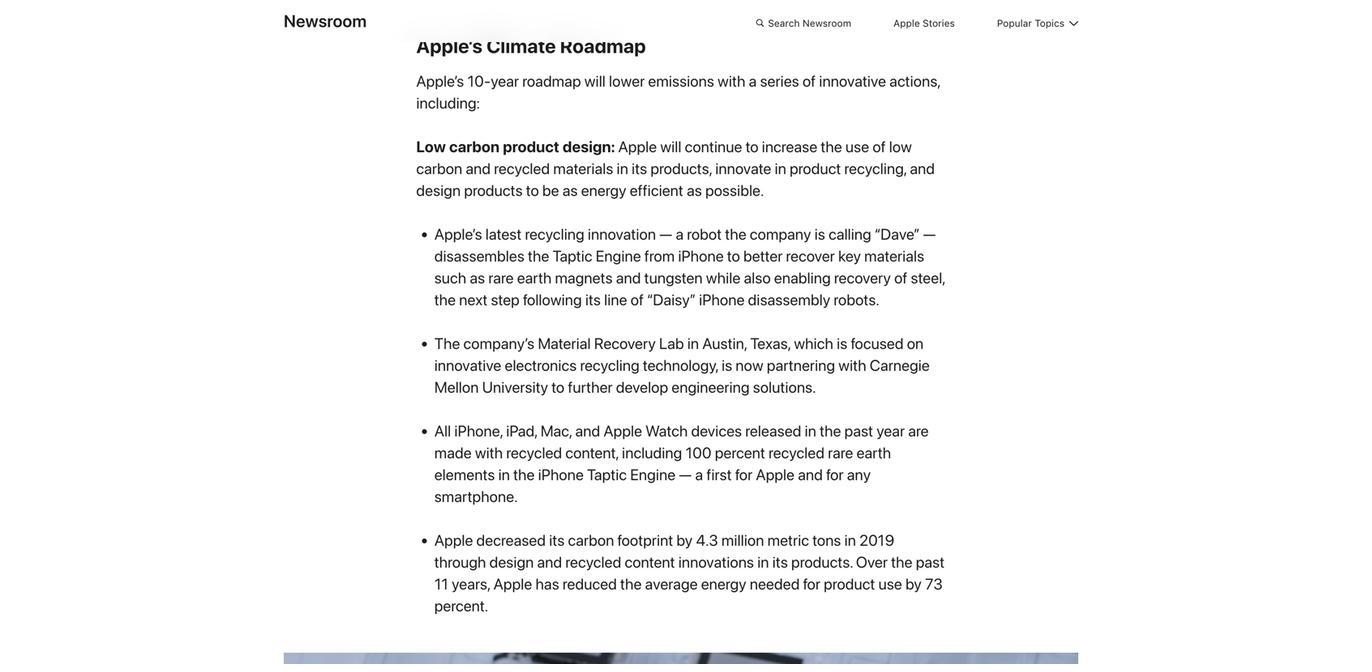 Task type: describe. For each thing, give the bounding box(es) containing it.
elements
[[434, 466, 495, 484]]

2 horizontal spatial —
[[923, 225, 936, 244]]

taptic inside all iphone, ipad, mac, and apple watch devices released in the past year are made with recycled content, including 100 percent recycled rare earth elements in the iphone taptic engine — a first for apple and for any smartphone.
[[587, 466, 627, 484]]

apple left has
[[494, 576, 532, 594]]

recycled down ipad,
[[506, 444, 562, 463]]

apple stories
[[894, 17, 955, 29]]

which
[[794, 335, 834, 353]]

product inside apple decreased its carbon footprint by 4.3 million metric tons in 2019 through design and recycled content innovations in its products. over the past 11 years, apple has reduced the average energy needed for product use by 73 percent.
[[824, 576, 875, 594]]

carnegie
[[870, 357, 930, 375]]

are
[[908, 422, 929, 441]]

percent.
[[434, 598, 488, 616]]

innovative inside the apple's 10-year roadmap will lower emissions with a series of innovative actions, including:
[[819, 72, 886, 90]]

apple stories link
[[894, 15, 955, 32]]

and inside apple decreased its carbon footprint by 4.3 million metric tons in 2019 through design and recycled content innovations in its products. over the past 11 years, apple has reduced the average energy needed for product use by 73 percent.
[[537, 554, 562, 572]]

from
[[645, 247, 675, 266]]

past inside apple decreased its carbon footprint by 4.3 million metric tons in 2019 through design and recycled content innovations in its products. over the past 11 years, apple has reduced the average energy needed for product use by 73 percent.
[[916, 554, 945, 572]]

calling
[[829, 225, 872, 244]]

tungsten
[[644, 269, 703, 287]]

products,
[[651, 160, 712, 178]]

of inside apple will continue to increase the use of low carbon and recycled materials in its products, innovate in product recycling, and design products to be as energy efficient as possible.
[[873, 138, 886, 156]]

engineering
[[672, 379, 750, 397]]

devices
[[691, 422, 742, 441]]

"dave"
[[875, 225, 920, 244]]

carbon inside apple decreased its carbon footprint by 4.3 million metric tons in 2019 through design and recycled content innovations in its products. over the past 11 years, apple has reduced the average energy needed for product use by 73 percent.
[[568, 532, 614, 550]]

while
[[706, 269, 741, 287]]

company
[[750, 225, 811, 244]]

the up following
[[528, 247, 549, 266]]

footprint
[[618, 532, 673, 550]]

low carbon product design:
[[416, 138, 618, 156]]

first
[[707, 466, 732, 484]]

the down content
[[620, 576, 642, 594]]

step
[[491, 291, 520, 309]]

topics
[[1035, 17, 1065, 29]]

in right "released" on the right bottom of the page
[[805, 422, 817, 441]]

metric
[[768, 532, 809, 550]]

apple's for apple's latest recycling innovation — a robot the company is calling "dave" — disassembles the taptic engine from iphone to better recover key materials such as rare earth magnets and tungsten while also enabling recovery of steel, the next step following its line of "daisy" iphone disassembly robots.
[[434, 225, 482, 244]]

popular topics button
[[997, 15, 1078, 32]]

university
[[482, 379, 548, 397]]

as for taptic
[[470, 269, 485, 287]]

energy inside apple will continue to increase the use of low carbon and recycled materials in its products, innovate in product recycling, and design products to be as energy efficient as possible.
[[581, 182, 627, 200]]

carbon inside apple will continue to increase the use of low carbon and recycled materials in its products, innovate in product recycling, and design products to be as energy efficient as possible.
[[416, 160, 462, 178]]

and down low at right top
[[910, 160, 935, 178]]

develop
[[616, 379, 668, 397]]

apple's for apple's 10-year roadmap will lower emissions with a series of innovative actions, including:
[[416, 72, 464, 90]]

any
[[847, 466, 871, 484]]

disassembly
[[748, 291, 831, 309]]

and left any at the right bottom of page
[[798, 466, 823, 484]]

0 horizontal spatial by
[[677, 532, 693, 550]]

of left steel,
[[894, 269, 908, 287]]

increase
[[762, 138, 818, 156]]

emissions
[[648, 72, 714, 90]]

low
[[416, 138, 446, 156]]

a inside all iphone, ipad, mac, and apple watch devices released in the past year are made with recycled content, including 100 percent recycled rare earth elements in the iphone taptic engine — a first for apple and for any smartphone.
[[695, 466, 703, 484]]

search
[[768, 17, 800, 29]]

of right line
[[631, 291, 644, 309]]

and up products
[[466, 160, 491, 178]]

its inside apple will continue to increase the use of low carbon and recycled materials in its products, innovate in product recycling, and design products to be as energy efficient as possible.
[[632, 160, 647, 178]]

earth inside all iphone, ipad, mac, and apple watch devices released in the past year are made with recycled content, including 100 percent recycled rare earth elements in the iphone taptic engine — a first for apple and for any smartphone.
[[857, 444, 891, 463]]

better
[[744, 247, 783, 266]]

recovery
[[594, 335, 656, 353]]

recycled down "released" on the right bottom of the page
[[769, 444, 825, 463]]

recovery
[[834, 269, 891, 287]]

popular topics
[[997, 17, 1065, 29]]

content
[[625, 554, 675, 572]]

low
[[889, 138, 912, 156]]

mac,
[[541, 422, 572, 441]]

line
[[604, 291, 627, 309]]

innovative inside the company's material recovery lab in austin, texas, which is focused on innovative electronics recycling technology, is now partnering with carnegie mellon university to further develop engineering solutions.
[[434, 357, 501, 375]]

0 vertical spatial iphone
[[678, 247, 724, 266]]

apple decreased its carbon footprint by 4.3 million metric tons in 2019 through design and recycled content innovations in its products. over the past 11 years, apple has reduced the average energy needed for product use by 73 percent.
[[434, 532, 945, 616]]

its up has
[[549, 532, 565, 550]]

on
[[907, 335, 924, 353]]

design:
[[563, 138, 615, 156]]

all
[[434, 422, 451, 441]]

robots.
[[834, 291, 880, 309]]

materials inside apple's latest recycling innovation — a robot the company is calling "dave" — disassembles the taptic engine from iphone to better recover key materials such as rare earth magnets and tungsten while also enabling recovery of steel, the next step following its line of "daisy" iphone disassembly robots.
[[864, 247, 925, 266]]

the inside apple will continue to increase the use of low carbon and recycled materials in its products, innovate in product recycling, and design products to be as energy efficient as possible.
[[821, 138, 842, 156]]

key
[[838, 247, 861, 266]]

also
[[744, 269, 771, 287]]

0 horizontal spatial —
[[659, 225, 672, 244]]

continue
[[685, 138, 742, 156]]

year inside all iphone, ipad, mac, and apple watch devices released in the past year are made with recycled content, including 100 percent recycled rare earth elements in the iphone taptic engine — a first for apple and for any smartphone.
[[877, 422, 905, 441]]

next
[[459, 291, 488, 309]]

apple will continue to increase the use of low carbon and recycled materials in its products, innovate in product recycling, and design products to be as energy efficient as possible.
[[416, 138, 935, 200]]

in left products,
[[617, 160, 628, 178]]

ipad,
[[506, 422, 537, 441]]

material
[[538, 335, 591, 353]]

apple down percent
[[756, 466, 795, 484]]

such
[[434, 269, 467, 287]]

the down such
[[434, 291, 456, 309]]

— inside all iphone, ipad, mac, and apple watch devices released in the past year are made with recycled content, including 100 percent recycled rare earth elements in the iphone taptic engine — a first for apple and for any smartphone.
[[679, 466, 692, 484]]

reduced
[[563, 576, 617, 594]]

past inside all iphone, ipad, mac, and apple watch devices released in the past year are made with recycled content, including 100 percent recycled rare earth elements in the iphone taptic engine — a first for apple and for any smartphone.
[[845, 422, 873, 441]]

design inside apple will continue to increase the use of low carbon and recycled materials in its products, innovate in product recycling, and design products to be as energy efficient as possible.
[[416, 182, 461, 200]]

decreased
[[476, 532, 546, 550]]

lower
[[609, 72, 645, 90]]

in up needed
[[758, 554, 769, 572]]

innovate
[[715, 160, 772, 178]]

following
[[523, 291, 582, 309]]

the down ipad,
[[513, 466, 535, 484]]

watch
[[646, 422, 688, 441]]

robot
[[687, 225, 722, 244]]

the right over
[[891, 554, 913, 572]]

0 vertical spatial carbon
[[449, 138, 500, 156]]

with inside all iphone, ipad, mac, and apple watch devices released in the past year are made with recycled content, including 100 percent recycled rare earth elements in the iphone taptic engine — a first for apple and for any smartphone.
[[475, 444, 503, 463]]

recycling inside the company's material recovery lab in austin, texas, which is focused on innovative electronics recycling technology, is now partnering with carnegie mellon university to further develop engineering solutions.
[[580, 357, 640, 375]]

2 horizontal spatial as
[[687, 182, 702, 200]]

including:
[[416, 94, 480, 112]]

earth inside apple's latest recycling innovation — a robot the company is calling "dave" — disassembles the taptic engine from iphone to better recover key materials such as rare earth magnets and tungsten while also enabling recovery of steel, the next step following its line of "daisy" iphone disassembly robots.
[[517, 269, 552, 287]]

apple left stories
[[894, 17, 920, 29]]

popular
[[997, 17, 1032, 29]]

search newsroom
[[768, 17, 851, 29]]

apple up including
[[604, 422, 642, 441]]



Task type: locate. For each thing, give the bounding box(es) containing it.
past up any at the right bottom of page
[[845, 422, 873, 441]]

0 vertical spatial with
[[718, 72, 746, 90]]

1 horizontal spatial with
[[718, 72, 746, 90]]

in
[[617, 160, 628, 178], [775, 160, 787, 178], [687, 335, 699, 353], [805, 422, 817, 441], [498, 466, 510, 484], [845, 532, 856, 550], [758, 554, 769, 572]]

to up while
[[727, 247, 740, 266]]

possible.
[[705, 182, 764, 200]]

percent
[[715, 444, 765, 463]]

lab
[[659, 335, 684, 353]]

its up needed
[[773, 554, 788, 572]]

the right "released" on the right bottom of the page
[[820, 422, 841, 441]]

its up efficient
[[632, 160, 647, 178]]

0 horizontal spatial use
[[846, 138, 869, 156]]

is up recover
[[815, 225, 825, 244]]

2 horizontal spatial is
[[837, 335, 848, 353]]

the right "robot"
[[725, 225, 747, 244]]

0 vertical spatial design
[[416, 182, 461, 200]]

of right series
[[803, 72, 816, 90]]

engine inside apple's latest recycling innovation — a robot the company is calling "dave" — disassembles the taptic engine from iphone to better recover key materials such as rare earth magnets and tungsten while also enabling recovery of steel, the next step following its line of "daisy" iphone disassembly robots.
[[596, 247, 641, 266]]

2 vertical spatial product
[[824, 576, 875, 594]]

0 horizontal spatial innovative
[[434, 357, 501, 375]]

0 horizontal spatial rare
[[488, 269, 514, 287]]

electronics
[[505, 357, 577, 375]]

earth
[[517, 269, 552, 287], [857, 444, 891, 463]]

recycled
[[494, 160, 550, 178], [506, 444, 562, 463], [769, 444, 825, 463], [566, 554, 621, 572]]

roadmap
[[522, 72, 581, 90]]

innovative
[[819, 72, 886, 90], [434, 357, 501, 375]]

year left are
[[877, 422, 905, 441]]

rare inside apple's latest recycling innovation — a robot the company is calling "dave" — disassembles the taptic engine from iphone to better recover key materials such as rare earth magnets and tungsten while also enabling recovery of steel, the next step following its line of "daisy" iphone disassembly robots.
[[488, 269, 514, 287]]

1 horizontal spatial is
[[815, 225, 825, 244]]

1 vertical spatial materials
[[864, 247, 925, 266]]

tons
[[813, 532, 841, 550]]

apple's inside apple's latest recycling innovation — a robot the company is calling "dave" — disassembles the taptic engine from iphone to better recover key materials such as rare earth magnets and tungsten while also enabling recovery of steel, the next step following its line of "daisy" iphone disassembly robots.
[[434, 225, 482, 244]]

0 vertical spatial materials
[[553, 160, 613, 178]]

1 vertical spatial year
[[877, 422, 905, 441]]

2019
[[860, 532, 895, 550]]

solutions.
[[753, 379, 816, 397]]

materials down design:
[[553, 160, 613, 178]]

— down 100
[[679, 466, 692, 484]]

1 horizontal spatial as
[[563, 182, 578, 200]]

use inside apple decreased its carbon footprint by 4.3 million metric tons in 2019 through design and recycled content innovations in its products. over the past 11 years, apple has reduced the average energy needed for product use by 73 percent.
[[879, 576, 902, 594]]

apple's up disassembles
[[434, 225, 482, 244]]

with left series
[[718, 72, 746, 90]]

disassembles
[[434, 247, 525, 266]]

1 horizontal spatial design
[[489, 554, 534, 572]]

as down disassembles
[[470, 269, 485, 287]]

0 vertical spatial energy
[[581, 182, 627, 200]]

apple up through
[[434, 532, 473, 550]]

all iphone, ipad, mac, and apple watch devices released in the past year are made with recycled content, including 100 percent recycled rare earth elements in the iphone taptic engine — a first for apple and for any smartphone.
[[434, 422, 929, 506]]

series
[[760, 72, 799, 90]]

carbon down low
[[416, 160, 462, 178]]

0 horizontal spatial for
[[735, 466, 753, 484]]

apple's 10-year roadmap will lower emissions with a series of innovative actions, including:
[[416, 72, 940, 112]]

austin,
[[702, 335, 747, 353]]

made
[[434, 444, 472, 463]]

0 vertical spatial engine
[[596, 247, 641, 266]]

and up has
[[537, 554, 562, 572]]

1 horizontal spatial use
[[879, 576, 902, 594]]

apple inside apple will continue to increase the use of low carbon and recycled materials in its products, innovate in product recycling, and design products to be as energy efficient as possible.
[[618, 138, 657, 156]]

"daisy"
[[647, 291, 696, 309]]

as for products,
[[563, 182, 578, 200]]

1 vertical spatial a
[[676, 225, 684, 244]]

year
[[491, 72, 519, 90], [877, 422, 905, 441]]

further
[[568, 379, 613, 397]]

0 horizontal spatial earth
[[517, 269, 552, 287]]

products
[[464, 182, 523, 200]]

in right the tons
[[845, 532, 856, 550]]

for left any at the right bottom of page
[[826, 466, 844, 484]]

1 horizontal spatial earth
[[857, 444, 891, 463]]

enabling
[[774, 269, 831, 287]]

0 horizontal spatial design
[[416, 182, 461, 200]]

focused
[[851, 335, 904, 353]]

2 horizontal spatial with
[[839, 357, 867, 375]]

climate
[[487, 34, 556, 58]]

content,
[[566, 444, 619, 463]]

0 vertical spatial earth
[[517, 269, 552, 287]]

1 vertical spatial recycling
[[580, 357, 640, 375]]

0 horizontal spatial a
[[676, 225, 684, 244]]

taptic
[[553, 247, 592, 266], [587, 466, 627, 484]]

smartphone.
[[434, 488, 518, 506]]

a inside apple's latest recycling innovation — a robot the company is calling "dave" — disassembles the taptic engine from iphone to better recover key materials such as rare earth magnets and tungsten while also enabling recovery of steel, the next step following its line of "daisy" iphone disassembly robots.
[[676, 225, 684, 244]]

energy down design:
[[581, 182, 627, 200]]

recover
[[786, 247, 835, 266]]

a
[[749, 72, 757, 90], [676, 225, 684, 244], [695, 466, 703, 484]]

2 horizontal spatial a
[[749, 72, 757, 90]]

2 vertical spatial a
[[695, 466, 703, 484]]

apple's up 10-
[[416, 34, 483, 58]]

for for released
[[735, 466, 753, 484]]

0 vertical spatial apple's
[[416, 34, 483, 58]]

10-
[[467, 72, 491, 90]]

earth up following
[[517, 269, 552, 287]]

energy
[[581, 182, 627, 200], [701, 576, 747, 594]]

0 vertical spatial by
[[677, 532, 693, 550]]

energy down innovations
[[701, 576, 747, 594]]

mellon
[[434, 379, 479, 397]]

newsroom link
[[284, 11, 367, 31]]

0 horizontal spatial with
[[475, 444, 503, 463]]

product up be
[[503, 138, 560, 156]]

0 vertical spatial taptic
[[553, 247, 592, 266]]

a inside the apple's 10-year roadmap will lower emissions with a series of innovative actions, including:
[[749, 72, 757, 90]]

for inside apple decreased its carbon footprint by 4.3 million metric tons in 2019 through design and recycled content innovations in its products. over the past 11 years, apple has reduced the average energy needed for product use by 73 percent.
[[803, 576, 821, 594]]

engine inside all iphone, ipad, mac, and apple watch devices released in the past year are made with recycled content, including 100 percent recycled rare earth elements in the iphone taptic engine — a first for apple and for any smartphone.
[[630, 466, 676, 484]]

2 vertical spatial iphone
[[538, 466, 584, 484]]

recycled down low carbon product design:
[[494, 160, 550, 178]]

carbon right low
[[449, 138, 500, 156]]

1 vertical spatial apple's
[[416, 72, 464, 90]]

— up from
[[659, 225, 672, 244]]

1 horizontal spatial past
[[916, 554, 945, 572]]

roadmap
[[560, 34, 646, 58]]

0 vertical spatial innovative
[[819, 72, 886, 90]]

recycled up "reduced"
[[566, 554, 621, 572]]

carbon up "reduced"
[[568, 532, 614, 550]]

product inside apple will continue to increase the use of low carbon and recycled materials in its products, innovate in product recycling, and design products to be as energy efficient as possible.
[[790, 160, 841, 178]]

0 vertical spatial a
[[749, 72, 757, 90]]

has
[[536, 576, 559, 594]]

in inside the company's material recovery lab in austin, texas, which is focused on innovative electronics recycling technology, is now partnering with carnegie mellon university to further develop engineering solutions.
[[687, 335, 699, 353]]

0 vertical spatial will
[[584, 72, 606, 90]]

rare up step
[[488, 269, 514, 287]]

of
[[803, 72, 816, 90], [873, 138, 886, 156], [894, 269, 908, 287], [631, 291, 644, 309]]

the right increase
[[821, 138, 842, 156]]

as inside apple's latest recycling innovation — a robot the company is calling "dave" — disassembles the taptic engine from iphone to better recover key materials such as rare earth magnets and tungsten while also enabling recovery of steel, the next step following its line of "daisy" iphone disassembly robots.
[[470, 269, 485, 287]]

apple's latest recycling innovation — a robot the company is calling "dave" — disassembles the taptic engine from iphone to better recover key materials such as rare earth magnets and tungsten while also enabling recovery of steel, the next step following its line of "daisy" iphone disassembly robots.
[[434, 225, 945, 309]]

recycled inside apple will continue to increase the use of low carbon and recycled materials in its products, innovate in product recycling, and design products to be as energy efficient as possible.
[[494, 160, 550, 178]]

with down iphone,
[[475, 444, 503, 463]]

engine
[[596, 247, 641, 266], [630, 466, 676, 484]]

0 horizontal spatial year
[[491, 72, 519, 90]]

in right lab
[[687, 335, 699, 353]]

0 horizontal spatial materials
[[553, 160, 613, 178]]

in up smartphone.
[[498, 466, 510, 484]]

1 vertical spatial carbon
[[416, 160, 462, 178]]

innovation
[[588, 225, 656, 244]]

— right "dave"
[[923, 225, 936, 244]]

0 vertical spatial is
[[815, 225, 825, 244]]

and up line
[[616, 269, 641, 287]]

its left line
[[585, 291, 601, 309]]

recycling,
[[845, 160, 907, 178]]

years,
[[452, 576, 490, 594]]

taptic up magnets
[[553, 247, 592, 266]]

of inside the apple's 10-year roadmap will lower emissions with a series of innovative actions, including:
[[803, 72, 816, 90]]

2 vertical spatial is
[[722, 357, 732, 375]]

100
[[686, 444, 712, 463]]

1 vertical spatial use
[[879, 576, 902, 594]]

technology,
[[643, 357, 718, 375]]

and inside apple's latest recycling innovation — a robot the company is calling "dave" — disassembles the taptic engine from iphone to better recover key materials such as rare earth magnets and tungsten while also enabling recovery of steel, the next step following its line of "daisy" iphone disassembly robots.
[[616, 269, 641, 287]]

73
[[925, 576, 943, 594]]

of left low at right top
[[873, 138, 886, 156]]

latest
[[486, 225, 522, 244]]

1 horizontal spatial —
[[679, 466, 692, 484]]

past up 73
[[916, 554, 945, 572]]

0 vertical spatial rare
[[488, 269, 514, 287]]

as down products,
[[687, 182, 702, 200]]

1 vertical spatial earth
[[857, 444, 891, 463]]

design
[[416, 182, 461, 200], [489, 554, 534, 572]]

is down austin, at the bottom right
[[722, 357, 732, 375]]

engine down innovation
[[596, 247, 641, 266]]

1 vertical spatial iphone
[[699, 291, 745, 309]]

iphone
[[678, 247, 724, 266], [699, 291, 745, 309], [538, 466, 584, 484]]

carbon
[[449, 138, 500, 156], [416, 160, 462, 178], [568, 532, 614, 550]]

product down over
[[824, 576, 875, 594]]

by left 4.3
[[677, 532, 693, 550]]

1 vertical spatial innovative
[[434, 357, 501, 375]]

iphone,
[[454, 422, 503, 441]]

will left the lower in the left of the page
[[584, 72, 606, 90]]

apple's climate roadmap
[[416, 34, 646, 58]]

1 horizontal spatial materials
[[864, 247, 925, 266]]

1 vertical spatial engine
[[630, 466, 676, 484]]

year down the climate
[[491, 72, 519, 90]]

to down electronics
[[552, 379, 565, 397]]

apple's for apple's climate roadmap
[[416, 34, 483, 58]]

and up content, at the bottom of the page
[[575, 422, 600, 441]]

recycling down recovery
[[580, 357, 640, 375]]

0 vertical spatial recycling
[[525, 225, 585, 244]]

for down the "products."
[[803, 576, 821, 594]]

4.3
[[696, 532, 718, 550]]

will up products,
[[660, 138, 682, 156]]

materials down "dave"
[[864, 247, 925, 266]]

recycled inside apple decreased its carbon footprint by 4.3 million metric tons in 2019 through design and recycled content innovations in its products. over the past 11 years, apple has reduced the average energy needed for product use by 73 percent.
[[566, 554, 621, 572]]

earth up any at the right bottom of page
[[857, 444, 891, 463]]

innovative up mellon
[[434, 357, 501, 375]]

its inside apple's latest recycling innovation — a robot the company is calling "dave" — disassembles the taptic engine from iphone to better recover key materials such as rare earth magnets and tungsten while also enabling recovery of steel, the next step following its line of "daisy" iphone disassembly robots.
[[585, 291, 601, 309]]

iphone down while
[[699, 291, 745, 309]]

recycling
[[525, 225, 585, 244], [580, 357, 640, 375]]

as
[[563, 182, 578, 200], [687, 182, 702, 200], [470, 269, 485, 287]]

the company's material recovery lab in austin, texas, which is focused on innovative electronics recycling technology, is now partnering with carnegie mellon university to further develop engineering solutions.
[[434, 335, 930, 397]]

1 vertical spatial product
[[790, 160, 841, 178]]

by left 73
[[906, 576, 922, 594]]

released
[[745, 422, 802, 441]]

1 vertical spatial energy
[[701, 576, 747, 594]]

a left series
[[749, 72, 757, 90]]

is for calling
[[815, 225, 825, 244]]

innovations
[[679, 554, 754, 572]]

1 horizontal spatial by
[[906, 576, 922, 594]]

rare up any at the right bottom of page
[[828, 444, 853, 463]]

0 horizontal spatial as
[[470, 269, 485, 287]]

1 horizontal spatial year
[[877, 422, 905, 441]]

for
[[735, 466, 753, 484], [826, 466, 844, 484], [803, 576, 821, 594]]

with inside the apple's 10-year roadmap will lower emissions with a series of innovative actions, including:
[[718, 72, 746, 90]]

newsroom inside button
[[803, 17, 851, 29]]

apple's up including:
[[416, 72, 464, 90]]

1 horizontal spatial for
[[803, 576, 821, 594]]

for down percent
[[735, 466, 753, 484]]

magnets
[[555, 269, 613, 287]]

2 horizontal spatial for
[[826, 466, 844, 484]]

rare
[[488, 269, 514, 287], [828, 444, 853, 463]]

1 vertical spatial will
[[660, 138, 682, 156]]

2 vertical spatial carbon
[[568, 532, 614, 550]]

to inside the company's material recovery lab in austin, texas, which is focused on innovative electronics recycling technology, is now partnering with carnegie mellon university to further develop engineering solutions.
[[552, 379, 565, 397]]

actions,
[[890, 72, 940, 90]]

as right be
[[563, 182, 578, 200]]

1 vertical spatial is
[[837, 335, 848, 353]]

materials inside apple will continue to increase the use of low carbon and recycled materials in its products, innovate in product recycling, and design products to be as energy efficient as possible.
[[553, 160, 613, 178]]

0 horizontal spatial past
[[845, 422, 873, 441]]

is right which
[[837, 335, 848, 353]]

engine down including
[[630, 466, 676, 484]]

year inside the apple's 10-year roadmap will lower emissions with a series of innovative actions, including:
[[491, 72, 519, 90]]

recycling inside apple's latest recycling innovation — a robot the company is calling "dave" — disassembles the taptic engine from iphone to better recover key materials such as rare earth magnets and tungsten while also enabling recovery of steel, the next step following its line of "daisy" iphone disassembly robots.
[[525, 225, 585, 244]]

to up innovate
[[746, 138, 759, 156]]

in down increase
[[775, 160, 787, 178]]

2 vertical spatial apple's
[[434, 225, 482, 244]]

partnering
[[767, 357, 835, 375]]

taptic down content, at the bottom of the page
[[587, 466, 627, 484]]

0 horizontal spatial newsroom
[[284, 11, 367, 31]]

apple's inside the apple's 10-year roadmap will lower emissions with a series of innovative actions, including:
[[416, 72, 464, 90]]

will inside apple will continue to increase the use of low carbon and recycled materials in its products, innovate in product recycling, and design products to be as energy efficient as possible.
[[660, 138, 682, 156]]

products.
[[791, 554, 853, 572]]

with inside the company's material recovery lab in austin, texas, which is focused on innovative electronics recycling technology, is now partnering with carnegie mellon university to further develop engineering solutions.
[[839, 357, 867, 375]]

1 horizontal spatial newsroom
[[803, 17, 851, 29]]

use inside apple will continue to increase the use of low carbon and recycled materials in its products, innovate in product recycling, and design products to be as energy efficient as possible.
[[846, 138, 869, 156]]

1 vertical spatial by
[[906, 576, 922, 594]]

steel,
[[911, 269, 945, 287]]

1 vertical spatial taptic
[[587, 466, 627, 484]]

over
[[856, 554, 888, 572]]

rare inside all iphone, ipad, mac, and apple watch devices released in the past year are made with recycled content, including 100 percent recycled rare earth elements in the iphone taptic engine — a first for apple and for any smartphone.
[[828, 444, 853, 463]]

recycling down be
[[525, 225, 585, 244]]

iphone down content, at the bottom of the page
[[538, 466, 584, 484]]

design inside apple decreased its carbon footprint by 4.3 million metric tons in 2019 through design and recycled content innovations in its products. over the past 11 years, apple has reduced the average energy needed for product use by 73 percent.
[[489, 554, 534, 572]]

iphone down "robot"
[[678, 247, 724, 266]]

to left be
[[526, 182, 539, 200]]

for for metric
[[803, 576, 821, 594]]

0 horizontal spatial will
[[584, 72, 606, 90]]

company's
[[464, 335, 535, 353]]

a left "robot"
[[676, 225, 684, 244]]

design down decreased
[[489, 554, 534, 572]]

0 horizontal spatial is
[[722, 357, 732, 375]]

is for focused
[[837, 335, 848, 353]]

is inside apple's latest recycling innovation — a robot the company is calling "dave" — disassembles the taptic engine from iphone to better recover key materials such as rare earth magnets and tungsten while also enabling recovery of steel, the next step following its line of "daisy" iphone disassembly robots.
[[815, 225, 825, 244]]

use down over
[[879, 576, 902, 594]]

1 horizontal spatial energy
[[701, 576, 747, 594]]

to inside apple's latest recycling innovation — a robot the company is calling "dave" — disassembles the taptic engine from iphone to better recover key materials such as rare earth magnets and tungsten while also enabling recovery of steel, the next step following its line of "daisy" iphone disassembly robots.
[[727, 247, 740, 266]]

energy inside apple decreased its carbon footprint by 4.3 million metric tons in 2019 through design and recycled content innovations in its products. over the past 11 years, apple has reduced the average energy needed for product use by 73 percent.
[[701, 576, 747, 594]]

1 horizontal spatial innovative
[[819, 72, 886, 90]]

1 horizontal spatial a
[[695, 466, 703, 484]]

0 vertical spatial use
[[846, 138, 869, 156]]

1 horizontal spatial rare
[[828, 444, 853, 463]]

1 vertical spatial past
[[916, 554, 945, 572]]

be
[[542, 182, 559, 200]]

1 horizontal spatial will
[[660, 138, 682, 156]]

2 vertical spatial with
[[475, 444, 503, 463]]

1 vertical spatial rare
[[828, 444, 853, 463]]

innovative left actions, on the right top
[[819, 72, 886, 90]]

iphone inside all iphone, ipad, mac, and apple watch devices released in the past year are made with recycled content, including 100 percent recycled rare earth elements in the iphone taptic engine — a first for apple and for any smartphone.
[[538, 466, 584, 484]]

with
[[718, 72, 746, 90], [839, 357, 867, 375], [475, 444, 503, 463]]

design down low
[[416, 182, 461, 200]]

with down focused
[[839, 357, 867, 375]]

0 vertical spatial year
[[491, 72, 519, 90]]

0 vertical spatial product
[[503, 138, 560, 156]]

0 horizontal spatial energy
[[581, 182, 627, 200]]

0 vertical spatial past
[[845, 422, 873, 441]]

product down increase
[[790, 160, 841, 178]]

materials
[[553, 160, 613, 178], [864, 247, 925, 266]]

the
[[434, 335, 460, 353]]

a left first in the bottom of the page
[[695, 466, 703, 484]]

1 vertical spatial design
[[489, 554, 534, 572]]

will inside the apple's 10-year roadmap will lower emissions with a series of innovative actions, including:
[[584, 72, 606, 90]]

taptic inside apple's latest recycling innovation — a robot the company is calling "dave" — disassembles the taptic engine from iphone to better recover key materials such as rare earth magnets and tungsten while also enabling recovery of steel, the next step following its line of "daisy" iphone disassembly robots.
[[553, 247, 592, 266]]

average
[[645, 576, 698, 594]]

the
[[821, 138, 842, 156], [725, 225, 747, 244], [528, 247, 549, 266], [434, 291, 456, 309], [820, 422, 841, 441], [513, 466, 535, 484], [891, 554, 913, 572], [620, 576, 642, 594]]

1 vertical spatial with
[[839, 357, 867, 375]]

needed
[[750, 576, 800, 594]]

use
[[846, 138, 869, 156], [879, 576, 902, 594]]

use up recycling,
[[846, 138, 869, 156]]

texas,
[[750, 335, 791, 353]]



Task type: vqa. For each thing, say whether or not it's contained in the screenshot.
rounded
no



